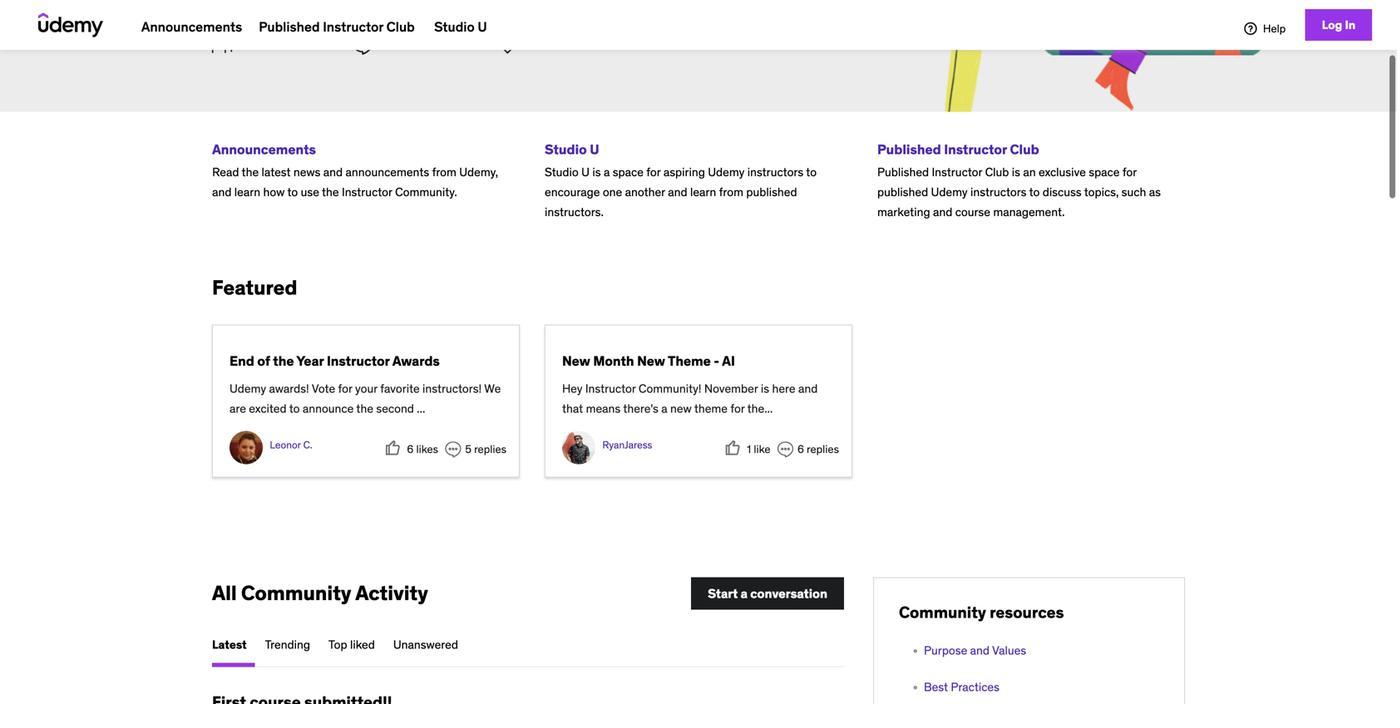 Task type: vqa. For each thing, say whether or not it's contained in the screenshot.
2nd User avatar from right
yes



Task type: locate. For each thing, give the bounding box(es) containing it.
0 vertical spatial udemy
[[708, 164, 745, 179]]

2 horizontal spatial udemy
[[931, 184, 968, 199]]

awards!
[[269, 381, 309, 396]]

1 learn from the left
[[234, 184, 260, 199]]

0 horizontal spatial is
[[593, 164, 601, 179]]

instructors inside studio u studio u is a space for aspiring udemy instructors to encourage one another and learn from published instructors.
[[748, 164, 804, 179]]

5 replies
[[465, 443, 507, 456]]

2 space from the left
[[1089, 164, 1120, 179]]

0 vertical spatial a
[[604, 164, 610, 179]]

the...
[[747, 401, 773, 416]]

1 vertical spatial announcements link
[[212, 141, 316, 158]]

1 horizontal spatial replies
[[807, 443, 839, 456]]

one
[[603, 184, 622, 199]]

replies right 5
[[474, 443, 507, 456]]

activity
[[355, 581, 428, 606]]

1 vertical spatial instructors
[[748, 164, 804, 179]]

new up the community!
[[637, 353, 665, 370]]

are
[[230, 401, 246, 416]]

2 vertical spatial published
[[877, 164, 929, 179]]

space inside studio u studio u is a space for aspiring udemy instructors to encourage one another and learn from published instructors.
[[613, 164, 644, 179]]

club for published instructor club published instructor club is an exclusive space for published udemy instructors to discuss topics, such as marketing and course management.
[[1010, 141, 1039, 158]]

0 vertical spatial club
[[386, 18, 415, 35]]

2 vertical spatial studio
[[545, 164, 579, 179]]

for up such
[[1123, 164, 1137, 179]]

and inside the 'published instructor club published instructor club is an exclusive space for published udemy instructors to discuss topics, such as marketing and course management.'
[[933, 204, 953, 219]]

1 vertical spatial a
[[661, 401, 668, 416]]

published
[[259, 18, 320, 35], [877, 141, 941, 158], [877, 164, 929, 179]]

2 horizontal spatial is
[[1012, 164, 1021, 179]]

for
[[647, 164, 661, 179], [1123, 164, 1137, 179], [338, 381, 352, 396], [731, 401, 745, 416]]

community!
[[639, 381, 702, 396]]

1 horizontal spatial published
[[877, 184, 928, 199]]

...
[[417, 401, 425, 416]]

published instructor club link
[[251, 5, 423, 50], [877, 141, 1039, 158]]

space up topics, on the top
[[1089, 164, 1120, 179]]

0 vertical spatial announcements link
[[133, 5, 251, 50]]

1 horizontal spatial new
[[637, 353, 665, 370]]

space up one
[[613, 164, 644, 179]]

and down 'aspiring'
[[668, 184, 688, 199]]

learn inside announcements read the latest news and announcements from udemy, and learn how to use the instructor community.
[[234, 184, 260, 199]]

0 vertical spatial instructors
[[280, 38, 336, 53]]

2 learn from the left
[[690, 184, 716, 199]]

to
[[806, 164, 817, 179], [287, 184, 298, 199], [1029, 184, 1040, 199], [289, 401, 300, 416]]

is inside the 'published instructor club published instructor club is an exclusive space for published udemy instructors to discuss topics, such as marketing and course management.'
[[1012, 164, 1021, 179]]

learn left how
[[234, 184, 260, 199]]

and left the course
[[933, 204, 953, 219]]

and right here
[[798, 381, 818, 396]]

2 vertical spatial udemy
[[230, 381, 266, 396]]

is
[[593, 164, 601, 179], [1012, 164, 1021, 179], [761, 381, 769, 396]]

2 horizontal spatial instructors
[[971, 184, 1027, 199]]

2 new from the left
[[637, 353, 665, 370]]

instructors
[[280, 38, 336, 53], [748, 164, 804, 179], [971, 184, 1027, 199]]

the down 'your'
[[356, 401, 373, 416]]

community up purpose
[[899, 603, 986, 623]]

log
[[1322, 17, 1343, 32]]

0 horizontal spatial 6
[[407, 443, 414, 456]]

udemy inside the 'published instructor club published instructor club is an exclusive space for published udemy instructors to discuss topics, such as marketing and course management.'
[[931, 184, 968, 199]]

club up an
[[1010, 141, 1039, 158]]

space
[[613, 164, 644, 179], [1089, 164, 1120, 179]]

0 horizontal spatial club
[[386, 18, 415, 35]]

1 horizontal spatial instructors
[[748, 164, 804, 179]]

and inside hey instructor community!   november is here and that means there's a new theme for the...
[[798, 381, 818, 396]]

0 vertical spatial from
[[432, 164, 457, 179]]

replies
[[474, 443, 507, 456], [807, 443, 839, 456]]

0 horizontal spatial instructors
[[280, 38, 336, 53]]

likes
[[416, 443, 438, 456]]

news
[[294, 164, 321, 179]]

exclusive
[[1039, 164, 1086, 179]]

new month new theme - ai link
[[562, 353, 735, 370]]

the right read
[[242, 164, 259, 179]]

announcements up latest
[[212, 141, 316, 158]]

6 left likes
[[407, 443, 414, 456]]

space inside the 'published instructor club published instructor club is an exclusive space for published udemy instructors to discuss topics, such as marketing and course management.'
[[1089, 164, 1120, 179]]

instructors.
[[545, 204, 604, 219]]

2 6 from the left
[[798, 443, 804, 456]]

1 vertical spatial udemy
[[931, 184, 968, 199]]

for left 'your'
[[338, 381, 352, 396]]

studio u link down "search" text box
[[426, 5, 495, 50]]

and
[[323, 164, 343, 179], [212, 184, 232, 199], [668, 184, 688, 199], [933, 204, 953, 219], [798, 381, 818, 396], [970, 643, 990, 658]]

1 vertical spatial from
[[719, 184, 744, 199]]

2 published from the left
[[877, 184, 928, 199]]

1 vertical spatial published
[[877, 141, 941, 158]]

0 horizontal spatial from
[[432, 164, 457, 179]]

how
[[263, 184, 285, 199]]

liked
[[350, 638, 375, 653]]

user avatar image down that
[[562, 431, 596, 465]]

top liked link
[[320, 627, 383, 665]]

1 space from the left
[[613, 164, 644, 179]]

learn down 'aspiring'
[[690, 184, 716, 199]]

start
[[708, 586, 738, 602]]

a up one
[[604, 164, 610, 179]]

126885 discussions
[[377, 38, 481, 53]]

and left values at bottom
[[970, 643, 990, 658]]

for up another
[[647, 164, 661, 179]]

1 like
[[747, 443, 771, 456]]

user avatar image left the "leonor"
[[230, 431, 263, 465]]

studio u link up encourage
[[545, 141, 599, 158]]

udemy up the course
[[931, 184, 968, 199]]

0 vertical spatial u
[[478, 18, 487, 35]]

Search text field
[[212, 0, 628, 3]]

theme
[[668, 353, 711, 370]]

the right the use
[[322, 184, 339, 199]]

published
[[746, 184, 797, 199], [877, 184, 928, 199]]

for inside udemy awards! vote for your favorite instructors!   we are excited to announce the second ...
[[338, 381, 352, 396]]

404 online
[[522, 38, 579, 53]]

udemy inside studio u studio u is a space for aspiring udemy instructors to encourage one another and learn from published instructors.
[[708, 164, 745, 179]]

community.
[[395, 184, 457, 199]]

is for instructor
[[761, 381, 769, 396]]

5
[[465, 443, 472, 456]]

1 vertical spatial u
[[590, 141, 599, 158]]

1 vertical spatial studio
[[545, 141, 587, 158]]

0 horizontal spatial community
[[241, 581, 351, 606]]

announcements up 168695
[[141, 18, 242, 35]]

1 vertical spatial club
[[1010, 141, 1039, 158]]

ai
[[722, 353, 735, 370]]

6
[[407, 443, 414, 456], [798, 443, 804, 456]]

replies right like
[[807, 443, 839, 456]]

club
[[386, 18, 415, 35], [1010, 141, 1039, 158], [985, 164, 1009, 179]]

is left here
[[761, 381, 769, 396]]

1 horizontal spatial learn
[[690, 184, 716, 199]]

second
[[376, 401, 414, 416]]

0 horizontal spatial learn
[[234, 184, 260, 199]]

discussions
[[420, 38, 481, 53]]

to inside udemy awards! vote for your favorite instructors!   we are excited to announce the second ...
[[289, 401, 300, 416]]

help link
[[1243, 22, 1286, 35]]

club left an
[[985, 164, 1009, 179]]

1 horizontal spatial space
[[1089, 164, 1120, 179]]

a right start
[[741, 586, 748, 602]]

1 vertical spatial studio u link
[[545, 141, 599, 158]]

0 horizontal spatial new
[[562, 353, 590, 370]]

vote
[[312, 381, 335, 396]]

new
[[562, 353, 590, 370], [637, 353, 665, 370]]

a inside studio u studio u is a space for aspiring udemy instructors to encourage one another and learn from published instructors.
[[604, 164, 610, 179]]

udemy up the are
[[230, 381, 266, 396]]

0 horizontal spatial published instructor club link
[[251, 5, 423, 50]]

0 horizontal spatial udemy
[[230, 381, 266, 396]]

an
[[1023, 164, 1036, 179]]

announcements
[[141, 18, 242, 35], [212, 141, 316, 158]]

6 right like
[[798, 443, 804, 456]]

1 horizontal spatial user avatar image
[[562, 431, 596, 465]]

hey
[[562, 381, 583, 396]]

0 horizontal spatial replies
[[474, 443, 507, 456]]

we
[[484, 381, 501, 396]]

1 user avatar image from the left
[[230, 431, 263, 465]]

1 horizontal spatial from
[[719, 184, 744, 199]]

published inside studio u studio u is a space for aspiring udemy instructors to encourage one another and learn from published instructors.
[[746, 184, 797, 199]]

such
[[1122, 184, 1146, 199]]

learn
[[234, 184, 260, 199], [690, 184, 716, 199]]

1 horizontal spatial a
[[661, 401, 668, 416]]

is inside hey instructor community!   november is here and that means there's a new theme for the...
[[761, 381, 769, 396]]

-
[[714, 353, 719, 370]]

for inside the 'published instructor club published instructor club is an exclusive space for published udemy instructors to discuss topics, such as marketing and course management.'
[[1123, 164, 1137, 179]]

0 horizontal spatial space
[[613, 164, 644, 179]]

0 vertical spatial studio
[[434, 18, 475, 35]]

0 horizontal spatial published
[[746, 184, 797, 199]]

resources
[[990, 603, 1064, 623]]

announcements inside announcements read the latest news and announcements from udemy, and learn how to use the instructor community.
[[212, 141, 316, 158]]

is inside studio u studio u is a space for aspiring udemy instructors to encourage one another and learn from published instructors.
[[593, 164, 601, 179]]

new
[[670, 401, 692, 416]]

udemy
[[708, 164, 745, 179], [931, 184, 968, 199], [230, 381, 266, 396]]

published instructor club
[[259, 18, 415, 35]]

club up 126885
[[386, 18, 415, 35]]

favorite
[[380, 381, 420, 396]]

1 horizontal spatial club
[[985, 164, 1009, 179]]

1 horizontal spatial udemy
[[708, 164, 745, 179]]

0 horizontal spatial a
[[604, 164, 610, 179]]

1 vertical spatial announcements
[[212, 141, 316, 158]]

for inside hey instructor community!   november is here and that means there's a new theme for the...
[[731, 401, 745, 416]]

a left new
[[661, 401, 668, 416]]

1 published from the left
[[746, 184, 797, 199]]

0 vertical spatial published
[[259, 18, 320, 35]]

2 replies from the left
[[807, 443, 839, 456]]

2 vertical spatial a
[[741, 586, 748, 602]]

new up hey
[[562, 353, 590, 370]]

studio for studio u
[[434, 18, 475, 35]]

126885
[[377, 38, 416, 53]]

2 vertical spatial club
[[985, 164, 1009, 179]]

a
[[604, 164, 610, 179], [661, 401, 668, 416], [741, 586, 748, 602]]

1 horizontal spatial studio u link
[[545, 141, 599, 158]]

published for published instructor club published instructor club is an exclusive space for published udemy instructors to discuss topics, such as marketing and course management.
[[877, 141, 941, 158]]

is up encourage
[[593, 164, 601, 179]]

encourage
[[545, 184, 600, 199]]

replies for awards
[[474, 443, 507, 456]]

studio
[[434, 18, 475, 35], [545, 141, 587, 158], [545, 164, 579, 179]]

1 horizontal spatial 6
[[798, 443, 804, 456]]

club for published instructor club
[[386, 18, 415, 35]]

instructor
[[323, 18, 383, 35], [944, 141, 1007, 158], [932, 164, 982, 179], [342, 184, 392, 199], [327, 353, 390, 370], [585, 381, 636, 396]]

management.
[[993, 204, 1065, 219]]

udemy inside udemy awards! vote for your favorite instructors!   we are excited to announce the second ...
[[230, 381, 266, 396]]

0 vertical spatial published instructor club link
[[251, 5, 423, 50]]

udemy right 'aspiring'
[[708, 164, 745, 179]]

latest link
[[212, 627, 255, 668]]

theme
[[694, 401, 728, 416]]

1 6 from the left
[[407, 443, 414, 456]]

0 vertical spatial studio u link
[[426, 5, 495, 50]]

all
[[212, 581, 237, 606]]

for down november at right
[[731, 401, 745, 416]]

user avatar image
[[230, 431, 263, 465], [562, 431, 596, 465]]

1 vertical spatial published instructor club link
[[877, 141, 1039, 158]]

2 horizontal spatial club
[[1010, 141, 1039, 158]]

0 vertical spatial announcements
[[141, 18, 242, 35]]

hey instructor community!   november is here and that means there's a new theme for the...
[[562, 381, 818, 416]]

1 horizontal spatial community
[[899, 603, 986, 623]]

announcements for announcements read the latest news and announcements from udemy, and learn how to use the instructor community.
[[212, 141, 316, 158]]

is left an
[[1012, 164, 1021, 179]]

from inside studio u studio u is a space for aspiring udemy instructors to encourage one another and learn from published instructors.
[[719, 184, 744, 199]]

2 user avatar image from the left
[[562, 431, 596, 465]]

1 replies from the left
[[474, 443, 507, 456]]

leonor
[[270, 439, 301, 452]]

2 vertical spatial instructors
[[971, 184, 1027, 199]]

announcements link
[[133, 5, 251, 50], [212, 141, 316, 158]]

purpose
[[924, 643, 968, 658]]

1 horizontal spatial is
[[761, 381, 769, 396]]

0 horizontal spatial studio u link
[[426, 5, 495, 50]]

community up trending
[[241, 581, 351, 606]]

from
[[432, 164, 457, 179], [719, 184, 744, 199]]

help
[[1263, 22, 1286, 35]]

0 horizontal spatial user avatar image
[[230, 431, 263, 465]]



Task type: describe. For each thing, give the bounding box(es) containing it.
like
[[754, 443, 771, 456]]

that
[[562, 401, 583, 416]]

and inside studio u studio u is a space for aspiring udemy instructors to encourage one another and learn from published instructors.
[[668, 184, 688, 199]]

for inside studio u studio u is a space for aspiring udemy instructors to encourage one another and learn from published instructors.
[[647, 164, 661, 179]]

purpose and values link
[[924, 643, 1026, 658]]

learn inside studio u studio u is a space for aspiring udemy instructors to encourage one another and learn from published instructors.
[[690, 184, 716, 199]]

to inside studio u studio u is a space for aspiring udemy instructors to encourage one another and learn from published instructors.
[[806, 164, 817, 179]]

announcements
[[346, 164, 429, 179]]

year
[[297, 353, 324, 370]]

u for studio u studio u is a space for aspiring udemy instructors to encourage one another and learn from published instructors.
[[590, 141, 599, 158]]

1 new from the left
[[562, 353, 590, 370]]

trending link
[[257, 627, 319, 665]]

latest
[[212, 638, 247, 653]]

1
[[747, 443, 751, 456]]

latest
[[262, 164, 291, 179]]

excited
[[249, 401, 287, 416]]

instructors!
[[423, 381, 482, 396]]

instructor inside hey instructor community!   november is here and that means there's a new theme for the...
[[585, 381, 636, 396]]

2 vertical spatial u
[[581, 164, 590, 179]]

to inside announcements read the latest news and announcements from udemy, and learn how to use the instructor community.
[[287, 184, 298, 199]]

practices
[[951, 680, 1000, 695]]

aspiring
[[664, 164, 705, 179]]

published inside the 'published instructor club published instructor club is an exclusive space for published udemy instructors to discuss topics, such as marketing and course management.'
[[877, 184, 928, 199]]

end of the year instructor awards
[[230, 353, 440, 370]]

community resources
[[899, 603, 1064, 623]]

and down read
[[212, 184, 232, 199]]

unanswered link
[[385, 627, 467, 665]]

top
[[329, 638, 347, 653]]

user avatar image for new
[[562, 431, 596, 465]]

2 horizontal spatial a
[[741, 586, 748, 602]]

there's
[[623, 401, 659, 416]]

udemy awards! vote for your favorite instructors!   we are excited to announce the second ...
[[230, 381, 501, 416]]

udemy,
[[459, 164, 498, 179]]

a inside hey instructor community!   november is here and that means there's a new theme for the...
[[661, 401, 668, 416]]

log in link
[[1305, 9, 1372, 41]]

168695 instructors
[[236, 38, 336, 53]]

announcements for announcements
[[141, 18, 242, 35]]

read
[[212, 164, 239, 179]]

6 replies
[[798, 443, 839, 456]]

c.
[[303, 439, 312, 452]]

leonor c. link
[[270, 435, 312, 455]]

leonor c.
[[270, 439, 312, 452]]

6 for likes
[[407, 443, 414, 456]]

is for u
[[593, 164, 601, 179]]

from inside announcements read the latest news and announcements from udemy, and learn how to use the instructor community.
[[432, 164, 457, 179]]

month
[[593, 353, 634, 370]]

discuss
[[1043, 184, 1082, 199]]

1 horizontal spatial published instructor club link
[[877, 141, 1039, 158]]

use
[[301, 184, 319, 199]]

trending
[[265, 638, 310, 653]]

instructors inside the 'published instructor club published instructor club is an exclusive space for published udemy instructors to discuss topics, such as marketing and course management.'
[[971, 184, 1027, 199]]

6 likes
[[407, 443, 438, 456]]

the inside udemy awards! vote for your favorite instructors!   we are excited to announce the second ...
[[356, 401, 373, 416]]

studio for studio u studio u is a space for aspiring udemy instructors to encourage one another and learn from published instructors.
[[545, 141, 587, 158]]

log in
[[1322, 17, 1356, 32]]

awards
[[392, 353, 440, 370]]

purpose and values
[[924, 643, 1026, 658]]

6 for replies
[[798, 443, 804, 456]]

course
[[955, 204, 991, 219]]

404
[[522, 38, 543, 53]]

best practices
[[924, 680, 1000, 695]]

as
[[1149, 184, 1161, 199]]

topics,
[[1084, 184, 1119, 199]]

marketing
[[877, 204, 930, 219]]

featured
[[212, 275, 297, 300]]

here
[[772, 381, 796, 396]]

published for published instructor club
[[259, 18, 320, 35]]

studio u
[[434, 18, 487, 35]]

best practices link
[[924, 680, 1000, 695]]

in
[[1345, 17, 1356, 32]]

replies for ai
[[807, 443, 839, 456]]

values
[[992, 643, 1026, 658]]

end
[[230, 353, 254, 370]]

unanswered
[[393, 638, 458, 653]]

the right of
[[273, 353, 294, 370]]

ryanjaress link
[[602, 435, 652, 455]]

start a conversation
[[708, 586, 828, 602]]

of
[[257, 353, 270, 370]]

top liked
[[329, 638, 375, 653]]

to inside the 'published instructor club published instructor club is an exclusive space for published udemy instructors to discuss topics, such as marketing and course management.'
[[1029, 184, 1040, 199]]

conversation
[[750, 586, 828, 602]]

end of the year instructor awards link
[[230, 353, 440, 370]]

studio u studio u is a space for aspiring udemy instructors to encourage one another and learn from published instructors.
[[545, 141, 817, 219]]

and right the news
[[323, 164, 343, 179]]

online
[[547, 38, 579, 53]]

announcements read the latest news and announcements from udemy, and learn how to use the instructor community.
[[212, 141, 498, 199]]

user avatar image for end
[[230, 431, 263, 465]]

new month new theme - ai
[[562, 353, 735, 370]]

another
[[625, 184, 665, 199]]

u for studio u
[[478, 18, 487, 35]]

means
[[586, 401, 621, 416]]

instructor inside announcements read the latest news and announcements from udemy, and learn how to use the instructor community.
[[342, 184, 392, 199]]

community resources heading
[[899, 603, 1064, 623]]

announce
[[303, 401, 354, 416]]

all community activity
[[212, 581, 428, 606]]

published instructor club published instructor club is an exclusive space for published udemy instructors to discuss topics, such as marketing and course management.
[[877, 141, 1161, 219]]

168695
[[236, 38, 276, 53]]



